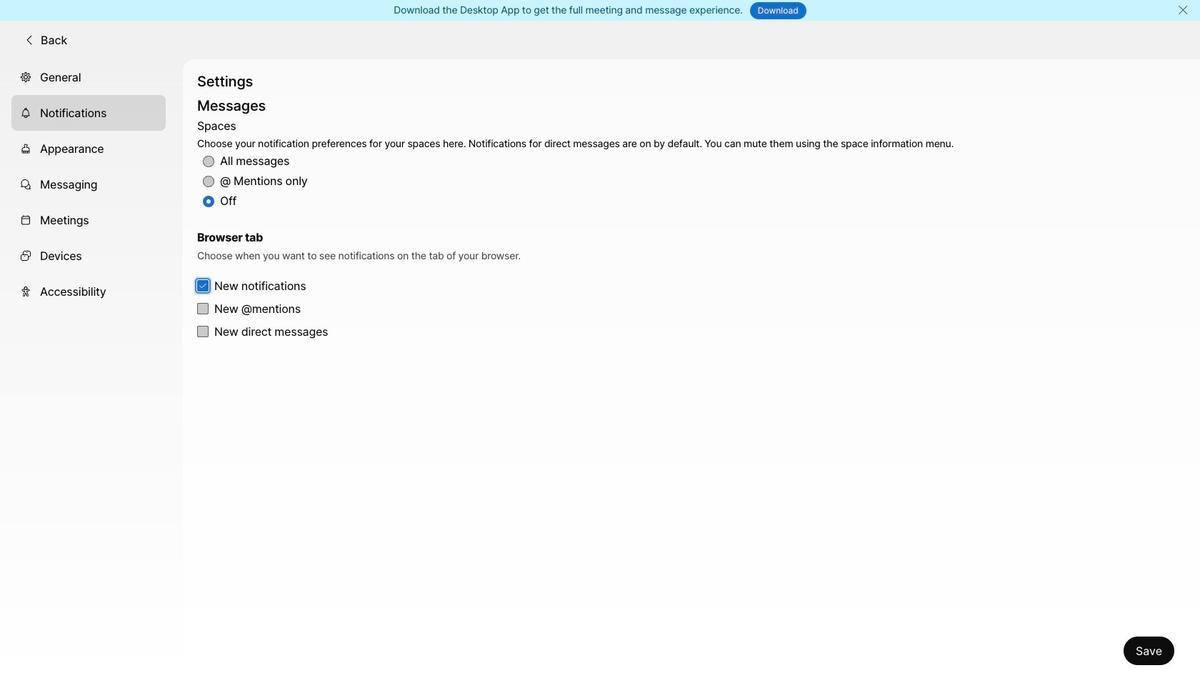 Task type: vqa. For each thing, say whether or not it's contained in the screenshot.
off radio
yes



Task type: describe. For each thing, give the bounding box(es) containing it.
@ Mentions only radio
[[203, 176, 214, 187]]

messaging tab
[[11, 166, 166, 202]]

devices tab
[[11, 238, 166, 273]]

All messages radio
[[203, 156, 214, 167]]

Off radio
[[203, 196, 214, 207]]



Task type: locate. For each thing, give the bounding box(es) containing it.
notifications tab
[[11, 95, 166, 131]]

appearance tab
[[11, 131, 166, 166]]

general tab
[[11, 59, 166, 95]]

accessibility tab
[[11, 273, 166, 309]]

meetings tab
[[11, 202, 166, 238]]

cancel_16 image
[[1178, 4, 1189, 16]]

option group
[[197, 116, 954, 212]]

settings navigation
[[0, 59, 183, 688]]



